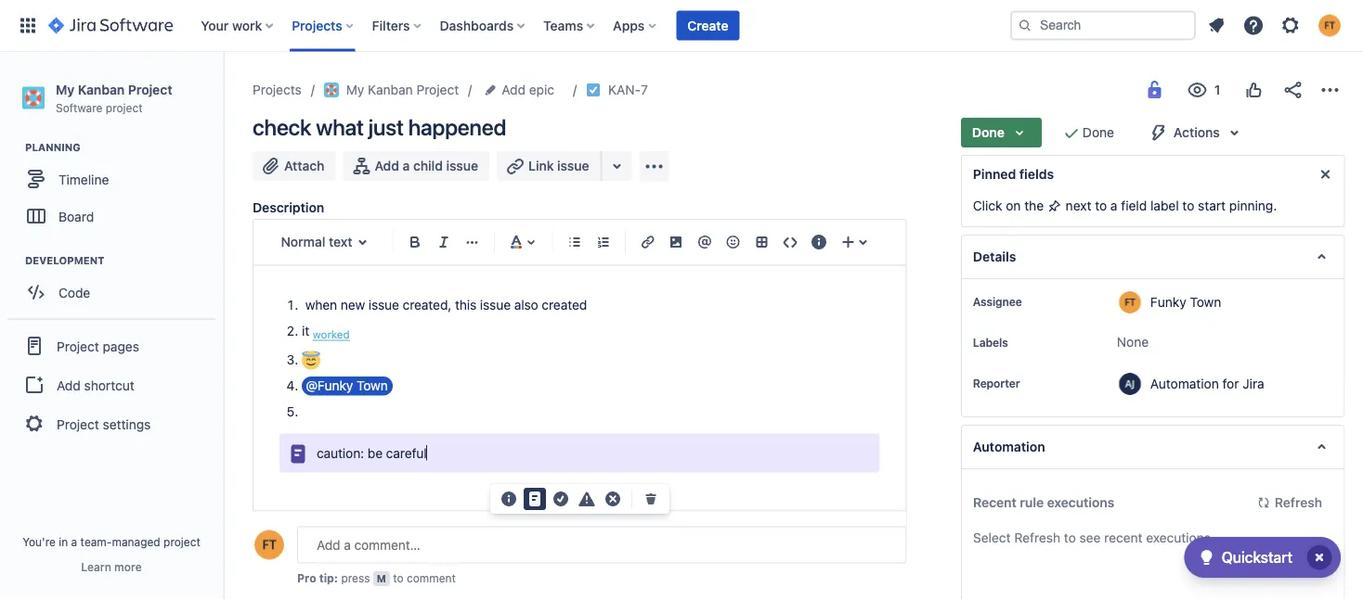 Task type: vqa. For each thing, say whether or not it's contained in the screenshot.
work
yes



Task type: describe. For each thing, give the bounding box(es) containing it.
settings
[[103, 417, 151, 432]]

numbered list ⌘⇧7 image
[[592, 231, 615, 254]]

in
[[59, 536, 68, 549]]

learn more button
[[81, 560, 142, 575]]

code link
[[9, 274, 214, 311]]

share image
[[1281, 79, 1304, 101]]

m
[[377, 573, 386, 585]]

banner containing your work
[[0, 0, 1363, 52]]

settings image
[[1280, 14, 1302, 37]]

details element
[[960, 235, 1345, 280]]

assignee pin to top image
[[1025, 294, 1040, 309]]

caution:
[[317, 446, 364, 461]]

description
[[253, 200, 324, 215]]

kan-7
[[608, 82, 648, 98]]

learn
[[81, 561, 111, 574]]

link
[[528, 158, 554, 174]]

Description - Main content area, start typing to enter text. text field
[[280, 294, 880, 506]]

kanban for my kanban project software project
[[78, 82, 125, 97]]

help image
[[1242, 14, 1265, 37]]

created,
[[403, 298, 452, 313]]

link issue button
[[497, 151, 602, 181]]

project up add shortcut
[[57, 339, 99, 354]]

@funky town
[[306, 378, 388, 393]]

project inside my kanban project software project
[[128, 82, 172, 97]]

search image
[[1018, 18, 1033, 33]]

panel note image
[[287, 443, 309, 466]]

board
[[59, 209, 94, 224]]

@funky
[[306, 378, 353, 393]]

press
[[341, 572, 370, 585]]

bullet list ⌘⇧8 image
[[564, 231, 586, 254]]

your work
[[201, 18, 262, 33]]

managed
[[112, 536, 160, 549]]

worked
[[313, 329, 350, 342]]

a for next to a field label to start pinning.
[[1110, 198, 1117, 214]]

planning image
[[3, 137, 25, 159]]

just
[[368, 114, 404, 140]]

Add a comment… field
[[297, 527, 907, 564]]

more formatting image
[[461, 231, 483, 254]]

project settings link
[[7, 404, 215, 445]]

create button
[[676, 11, 740, 40]]

issue right new
[[369, 298, 399, 313]]

pro tip: press m to comment
[[297, 572, 456, 585]]

italic ⌘i image
[[433, 231, 455, 254]]

pinned
[[973, 167, 1016, 182]]

add for add shortcut
[[57, 378, 81, 393]]

development
[[25, 255, 104, 267]]

done inside dropdown button
[[972, 125, 1004, 140]]

the
[[1024, 198, 1043, 214]]

add epic
[[502, 82, 554, 98]]

your profile and settings image
[[1319, 14, 1341, 37]]

start
[[1198, 198, 1225, 214]]

board link
[[9, 198, 214, 235]]

link issue
[[528, 158, 589, 174]]

attach
[[284, 158, 325, 174]]

save
[[265, 551, 294, 567]]

emoji image
[[722, 231, 744, 254]]

add shortcut button
[[7, 367, 215, 404]]

0 horizontal spatial to
[[393, 572, 404, 585]]

a for you're in a team-managed project
[[71, 536, 77, 549]]

your
[[201, 18, 229, 33]]

project pages link
[[7, 326, 215, 367]]

my kanban project image
[[324, 83, 339, 98]]

project settings
[[57, 417, 151, 432]]

town for funky town
[[1190, 294, 1221, 310]]

fields
[[1019, 167, 1054, 182]]

dashboards
[[440, 18, 514, 33]]

project pages
[[57, 339, 139, 354]]

actions image
[[1319, 79, 1341, 101]]

check what just happened
[[253, 114, 506, 140]]

also
[[514, 298, 538, 313]]

details
[[973, 249, 1016, 265]]

quickstart button
[[1185, 538, 1341, 579]]

copy link to issue image
[[644, 82, 659, 97]]

table image
[[751, 231, 773, 254]]

pinned fields
[[973, 167, 1054, 182]]

1 horizontal spatial to
[[1095, 198, 1107, 214]]

next
[[1065, 198, 1091, 214]]

group containing project pages
[[7, 319, 215, 451]]

text
[[329, 234, 352, 250]]

next to a field label to start pinning.
[[1062, 198, 1277, 214]]

normal
[[281, 234, 325, 250]]

comment
[[407, 572, 456, 585]]

software
[[56, 101, 103, 114]]

this
[[455, 298, 477, 313]]

projects for the projects popup button
[[292, 18, 342, 33]]

normal text
[[281, 234, 352, 250]]

for
[[1222, 376, 1239, 391]]

done button
[[960, 118, 1041, 148]]

cancel button
[[309, 544, 374, 574]]

more
[[114, 561, 142, 574]]

issue inside button
[[557, 158, 589, 174]]

bold ⌘b image
[[404, 231, 426, 254]]

filters button
[[366, 11, 429, 40]]

mention image
[[694, 231, 716, 254]]

my kanban project software project
[[56, 82, 172, 114]]

2 horizontal spatial to
[[1182, 198, 1194, 214]]

my kanban project link
[[324, 79, 459, 101]]

reporter
[[973, 377, 1020, 390]]

actions button
[[1136, 118, 1257, 148]]

projects link
[[253, 79, 302, 101]]

planning group
[[9, 140, 222, 241]]

check
[[253, 114, 311, 140]]

add shortcut
[[57, 378, 134, 393]]

success image
[[550, 488, 572, 511]]

what
[[316, 114, 364, 140]]

project up happened
[[416, 82, 459, 98]]

appswitcher icon image
[[17, 14, 39, 37]]

click
[[973, 198, 1002, 214]]

pages
[[103, 339, 139, 354]]



Task type: locate. For each thing, give the bounding box(es) containing it.
issue right this
[[480, 298, 511, 313]]

town inside the description - main content area, start typing to enter text. text field
[[357, 378, 388, 393]]

a
[[403, 158, 410, 174], [1110, 198, 1117, 214], [71, 536, 77, 549]]

you're in a team-managed project
[[22, 536, 200, 549]]

0 horizontal spatial add
[[57, 378, 81, 393]]

it worked
[[302, 324, 350, 342]]

town right funky
[[1190, 294, 1221, 310]]

actions
[[1173, 125, 1219, 140]]

projects inside popup button
[[292, 18, 342, 33]]

add for add a child issue
[[375, 158, 399, 174]]

2 vertical spatial a
[[71, 536, 77, 549]]

team-
[[80, 536, 112, 549]]

project left sidebar navigation icon
[[128, 82, 172, 97]]

a left child
[[403, 158, 410, 174]]

your work button
[[195, 11, 281, 40]]

1 vertical spatial projects
[[253, 82, 302, 98]]

note image
[[524, 488, 546, 511]]

0 horizontal spatial project
[[106, 101, 143, 114]]

banner
[[0, 0, 1363, 52]]

none
[[1117, 335, 1148, 350]]

1 horizontal spatial project
[[163, 536, 200, 549]]

sidebar navigation image
[[202, 74, 243, 111]]

jira
[[1242, 376, 1264, 391]]

add a child issue
[[375, 158, 478, 174]]

a inside button
[[403, 158, 410, 174]]

add app image
[[643, 156, 665, 178]]

0 vertical spatial a
[[403, 158, 410, 174]]

add epic button
[[481, 79, 560, 101]]

kanban for my kanban project
[[368, 82, 413, 98]]

my for my kanban project software project
[[56, 82, 74, 97]]

add image, video, or file image
[[665, 231, 687, 254]]

pro
[[297, 572, 316, 585]]

:innocent: image
[[302, 352, 320, 370]]

task image
[[586, 83, 601, 98]]

issue right link
[[557, 158, 589, 174]]

link image
[[637, 231, 659, 254]]

vote options: no one has voted for this issue yet. image
[[1242, 79, 1265, 101]]

done up pinned
[[972, 125, 1004, 140]]

1 vertical spatial project
[[163, 536, 200, 549]]

normal text button
[[272, 222, 385, 263]]

automation left for
[[1150, 376, 1219, 391]]

you're
[[22, 536, 56, 549]]

2 horizontal spatial add
[[502, 82, 526, 98]]

kanban up software
[[78, 82, 125, 97]]

town right @funky
[[357, 378, 388, 393]]

project inside my kanban project software project
[[106, 101, 143, 114]]

projects
[[292, 18, 342, 33], [253, 82, 302, 98]]

my kanban project
[[346, 82, 459, 98]]

1 horizontal spatial kanban
[[368, 82, 413, 98]]

add inside dropdown button
[[502, 82, 526, 98]]

when
[[305, 298, 337, 313]]

remove image
[[640, 488, 662, 511]]

to right m
[[393, 572, 404, 585]]

careful
[[386, 446, 427, 461]]

click on the
[[973, 198, 1047, 214]]

primary element
[[11, 0, 1010, 52]]

assignee
[[973, 295, 1022, 308]]

warning image
[[576, 488, 598, 511]]

projects button
[[286, 11, 361, 40]]

caution: be careful
[[317, 446, 427, 461]]

:innocent: image
[[302, 352, 320, 370]]

town
[[1190, 294, 1221, 310], [357, 378, 388, 393]]

projects for projects link
[[253, 82, 302, 98]]

7
[[641, 82, 648, 98]]

to
[[1095, 198, 1107, 214], [1182, 198, 1194, 214], [393, 572, 404, 585]]

field
[[1121, 198, 1147, 214]]

1 horizontal spatial add
[[375, 158, 399, 174]]

check image
[[1196, 547, 1218, 569]]

timeline link
[[9, 161, 214, 198]]

dashboards button
[[434, 11, 532, 40]]

a left field at right top
[[1110, 198, 1117, 214]]

info image
[[498, 488, 520, 511]]

labels
[[973, 336, 1008, 349]]

cancel
[[320, 551, 362, 567]]

issue right child
[[446, 158, 478, 174]]

project down add shortcut
[[57, 417, 99, 432]]

2 done from the left
[[1082, 125, 1114, 140]]

kanban inside my kanban project software project
[[78, 82, 125, 97]]

1 vertical spatial automation
[[973, 440, 1045, 455]]

0 horizontal spatial automation
[[973, 440, 1045, 455]]

automation for automation for jira
[[1150, 376, 1219, 391]]

done up next
[[1082, 125, 1114, 140]]

planning
[[25, 142, 81, 154]]

my up software
[[56, 82, 74, 97]]

attach button
[[253, 151, 336, 181]]

add left the 'shortcut'
[[57, 378, 81, 393]]

filters
[[372, 18, 410, 33]]

info panel image
[[808, 231, 830, 254]]

add left epic
[[502, 82, 526, 98]]

created
[[542, 298, 587, 313]]

0 horizontal spatial town
[[357, 378, 388, 393]]

be
[[368, 446, 383, 461]]

add a child issue button
[[343, 151, 489, 181]]

1 kanban from the left
[[78, 82, 125, 97]]

on
[[1006, 198, 1021, 214]]

pinning.
[[1229, 198, 1277, 214]]

1 vertical spatial a
[[1110, 198, 1117, 214]]

0 horizontal spatial my
[[56, 82, 74, 97]]

timeline
[[59, 172, 109, 187]]

2 kanban from the left
[[368, 82, 413, 98]]

2 my from the left
[[346, 82, 364, 98]]

1 horizontal spatial automation
[[1150, 376, 1219, 391]]

project right software
[[106, 101, 143, 114]]

notifications image
[[1205, 14, 1228, 37]]

2 vertical spatial add
[[57, 378, 81, 393]]

error image
[[602, 488, 624, 511]]

kan-7 link
[[608, 79, 648, 101]]

profile image of funky town image
[[254, 531, 284, 560]]

link web pages and more image
[[606, 155, 628, 177]]

add inside button
[[57, 378, 81, 393]]

add for add epic
[[502, 82, 526, 98]]

0 horizontal spatial a
[[71, 536, 77, 549]]

1 my from the left
[[56, 82, 74, 97]]

Search field
[[1010, 11, 1196, 40]]

a right in
[[71, 536, 77, 549]]

teams
[[543, 18, 583, 33]]

when new issue created, this issue also created
[[302, 298, 587, 313]]

project right managed
[[163, 536, 200, 549]]

0 vertical spatial town
[[1190, 294, 1221, 310]]

tip:
[[319, 572, 338, 585]]

projects up check
[[253, 82, 302, 98]]

to left start
[[1182, 198, 1194, 214]]

0 vertical spatial add
[[502, 82, 526, 98]]

hide message image
[[1314, 163, 1336, 186]]

1 horizontal spatial town
[[1190, 294, 1221, 310]]

1 horizontal spatial done
[[1082, 125, 1114, 140]]

town for @funky town
[[357, 378, 388, 393]]

learn more
[[81, 561, 142, 574]]

0 vertical spatial projects
[[292, 18, 342, 33]]

kanban
[[78, 82, 125, 97], [368, 82, 413, 98]]

to right next
[[1095, 198, 1107, 214]]

work
[[232, 18, 262, 33]]

automation for automation
[[973, 440, 1045, 455]]

automation element
[[960, 425, 1345, 470]]

kan-
[[608, 82, 641, 98]]

projects up my kanban project image
[[292, 18, 342, 33]]

new
[[341, 298, 365, 313]]

done image
[[1060, 122, 1082, 144]]

apps
[[613, 18, 645, 33]]

child
[[413, 158, 443, 174]]

issue
[[446, 158, 478, 174], [557, 158, 589, 174], [369, 298, 399, 313], [480, 298, 511, 313]]

epic
[[529, 82, 554, 98]]

1 vertical spatial town
[[357, 378, 388, 393]]

code snippet image
[[779, 231, 802, 254]]

0 horizontal spatial done
[[972, 125, 1004, 140]]

1 horizontal spatial my
[[346, 82, 364, 98]]

0 vertical spatial project
[[106, 101, 143, 114]]

kanban up just
[[368, 82, 413, 98]]

automation down reporter at the bottom right of page
[[973, 440, 1045, 455]]

development group
[[9, 254, 222, 317]]

0 vertical spatial automation
[[1150, 376, 1219, 391]]

project
[[128, 82, 172, 97], [416, 82, 459, 98], [57, 339, 99, 354], [57, 417, 99, 432]]

group
[[7, 319, 215, 451]]

label
[[1150, 198, 1179, 214]]

add inside button
[[375, 158, 399, 174]]

0 horizontal spatial kanban
[[78, 82, 125, 97]]

my right my kanban project image
[[346, 82, 364, 98]]

my for my kanban project
[[346, 82, 364, 98]]

automation
[[1150, 376, 1219, 391], [973, 440, 1045, 455]]

jira software image
[[48, 14, 173, 37], [48, 14, 173, 37]]

it
[[302, 324, 309, 339]]

1 horizontal spatial a
[[403, 158, 410, 174]]

issue inside button
[[446, 158, 478, 174]]

create
[[687, 18, 728, 33]]

code
[[59, 285, 90, 300]]

dismiss quickstart image
[[1305, 543, 1334, 573]]

teams button
[[538, 11, 602, 40]]

1 done from the left
[[972, 125, 1004, 140]]

2 horizontal spatial a
[[1110, 198, 1117, 214]]

development image
[[3, 250, 25, 272]]

1 vertical spatial add
[[375, 158, 399, 174]]

add down just
[[375, 158, 399, 174]]

my inside my kanban project software project
[[56, 82, 74, 97]]

shortcut
[[84, 378, 134, 393]]

save button
[[254, 544, 305, 574]]



